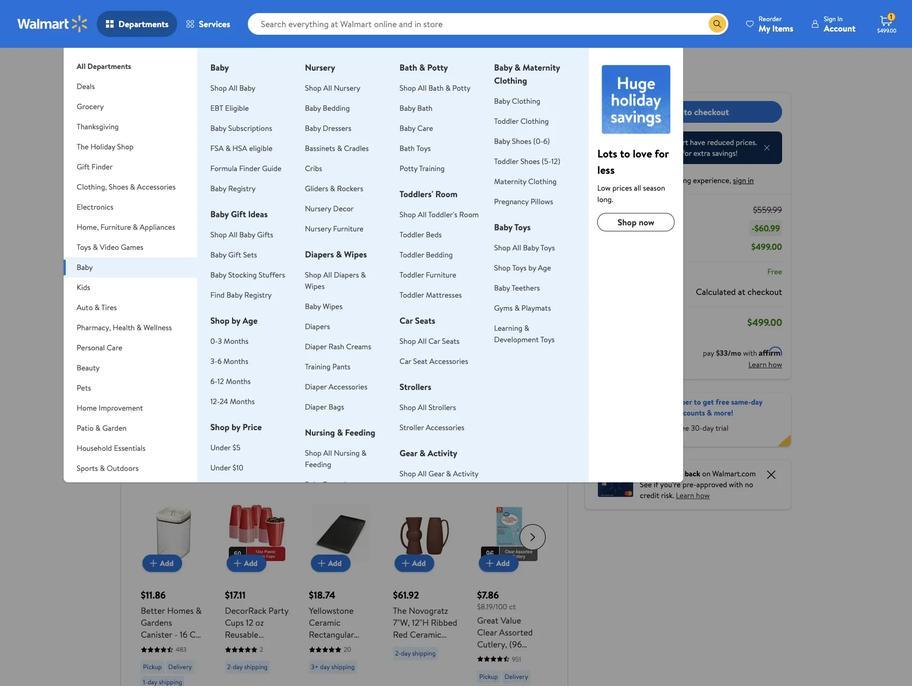 Task type: locate. For each thing, give the bounding box(es) containing it.
add to cart image for $17.11
[[231, 558, 244, 571]]

departments
[[119, 18, 169, 30], [87, 61, 131, 72]]

the holiday shop
[[77, 141, 134, 152]]

add to cart image for $18.74
[[315, 558, 328, 571]]

shop for shop by age
[[211, 315, 230, 327]]

12 down 6 at the bottom of the page
[[218, 376, 224, 387]]

shop toys by age
[[494, 263, 551, 274]]

home
[[77, 403, 97, 414]]

car for seats
[[400, 315, 413, 327]]

departments up all departments link
[[119, 18, 169, 30]]

shop up ebt
[[211, 83, 227, 94]]

& inside $11.86 better homes & gardens canister - 16 cup flip-tite square food storage container
[[196, 605, 202, 617]]

people's
[[158, 329, 182, 338]]

playstation 5 disc console - marvel's spider-man 2 bundle link
[[195, 345, 408, 371]]

shop for shop all strollers
[[400, 402, 416, 413]]

shipping down disposable
[[244, 663, 268, 672]]

- up the 483
[[174, 629, 178, 641]]

1 vertical spatial party
[[269, 605, 289, 617]]

baby image
[[598, 61, 675, 138]]

clothing,
[[77, 182, 107, 193]]

0 horizontal spatial party
[[136, 484, 154, 494]]

0 vertical spatial decor
[[333, 203, 354, 214]]

1 horizontal spatial feeding
[[345, 427, 376, 439]]

0 vertical spatial a
[[659, 397, 663, 408]]

shoes left (0-
[[512, 136, 532, 147]]

add button up the $61.92
[[395, 555, 435, 573]]

2 vertical spatial diapers
[[305, 321, 330, 332]]

training
[[419, 163, 445, 174], [305, 362, 331, 373]]

4 add from the left
[[412, 559, 426, 570]]

intent image for shipping image
[[182, 128, 204, 150]]

free shipping, arrives tomorrow, nov 16 28204 element
[[121, 194, 568, 266]]

1 vertical spatial delivery
[[483, 151, 510, 162]]

banner
[[585, 393, 791, 447]]

0 vertical spatial room
[[436, 188, 458, 200]]

& down sports & outdoors 'dropdown button'
[[129, 484, 134, 494]]

1 vertical spatial 2-day shipping
[[227, 663, 268, 672]]

12 inside the $17.11 decorrack party cups 12 oz reusable disposable cups (red, 60)
[[246, 617, 253, 629]]

under left $5
[[211, 443, 231, 454]]

5 add from the left
[[497, 559, 510, 570]]

age down find baby registry link
[[243, 315, 258, 327]]

0 vertical spatial in
[[838, 14, 843, 23]]

finder down fsa & hsa eligible link
[[239, 163, 260, 174]]

0 vertical spatial gear
[[400, 448, 418, 460]]

checkout for continue to checkout
[[695, 106, 729, 118]]

free up within
[[179, 208, 204, 226]]

1 diaper from the top
[[305, 342, 327, 352]]

shop down diapers & wipes
[[305, 270, 322, 281]]

add for $18.74
[[328, 559, 342, 570]]

add button inside the $61.92 group
[[395, 555, 435, 573]]

shop inside shop all diapers & wipes
[[305, 270, 322, 281]]

order down the 28204 button
[[180, 276, 203, 288]]

baby down order updated to shipping.
[[227, 290, 243, 301]]

2
[[381, 346, 386, 357], [260, 646, 263, 655], [452, 653, 457, 665]]

cradles
[[344, 143, 369, 154]]

2-day shipping down disposable
[[227, 663, 268, 672]]

add to cart image
[[315, 558, 328, 571], [483, 558, 497, 571]]

all inside shop all diapers & wipes
[[323, 270, 332, 281]]

shipping down intent image for shipping
[[178, 151, 207, 162]]

0 horizontal spatial free
[[179, 208, 204, 226]]

delivery inside $7.86 group
[[505, 673, 528, 682]]

& up shop all gear & activity
[[420, 448, 426, 460]]

0 vertical spatial bedding
[[323, 103, 350, 114]]

baby for baby toys
[[494, 221, 513, 233]]

& right fsa
[[226, 143, 231, 154]]

furniture for home,
[[101, 222, 131, 233]]

checkout inside button
[[695, 106, 729, 118]]

diaper for diaper rash creams
[[305, 342, 327, 352]]

have
[[690, 137, 706, 148]]

diaper for diaper bags
[[305, 402, 327, 413]]

0 horizontal spatial available
[[180, 163, 205, 172]]

baby up within
[[211, 208, 229, 220]]

free inside free shipping , arrives tomorrow, nov 16 order within 7 hr 24 min 28204
[[179, 208, 204, 226]]

delivery inside list
[[483, 151, 510, 162]]

bath down bath & potty
[[429, 83, 444, 94]]

24 down "6-12 months"
[[220, 396, 228, 407]]

0 vertical spatial holiday
[[91, 141, 115, 152]]

1 add to cart image from the left
[[315, 558, 328, 571]]

free for jan
[[206, 386, 221, 397]]

available inside delivery available
[[484, 162, 509, 172]]

add to cart image inside the $61.92 group
[[399, 558, 412, 571]]

care for baby care
[[418, 123, 433, 134]]

pickup and delivery options button
[[121, 92, 568, 110]]

0 vertical spatial 2-day shipping
[[395, 650, 436, 659]]

cups
[[225, 617, 244, 629], [268, 641, 287, 653]]

add inside $11.86 "group"
[[160, 559, 174, 570]]

household
[[77, 443, 112, 454]]

3 diaper from the top
[[305, 402, 327, 413]]

services
[[199, 18, 230, 30]]

2 add to cart image from the left
[[483, 558, 497, 571]]

1 vertical spatial now
[[639, 216, 655, 228]]

0 vertical spatial formula
[[211, 163, 237, 174]]

12-24 months
[[211, 396, 255, 407]]

2 under from the top
[[211, 463, 231, 474]]

0 vertical spatial cups
[[225, 617, 244, 629]]

baby for baby & maternity clothing
[[494, 61, 513, 73]]

baby for baby subscriptions
[[211, 123, 227, 134]]

all down nursing & feeding on the left of page
[[323, 448, 332, 459]]

pants
[[333, 362, 351, 373]]

decor inside dropdown button
[[107, 484, 127, 494]]

decor for nursery
[[333, 203, 354, 214]]

2 add button from the left
[[227, 555, 267, 573]]

in inside 'in 200+ people's carts' alert
[[134, 329, 140, 338]]

how down on
[[696, 491, 710, 501]]

shop inside shop all nursing & feeding
[[305, 448, 322, 459]]

6-12 months link
[[211, 376, 251, 387]]

shop all diapers & wipes
[[305, 270, 366, 292]]

diapers for 'diapers' link
[[305, 321, 330, 332]]

1 horizontal spatial gear
[[429, 469, 445, 480]]

gift
[[77, 162, 90, 172], [231, 208, 246, 220], [228, 250, 241, 261]]

clothing inside baby & maternity clothing
[[494, 75, 527, 86]]

potty training link
[[400, 163, 445, 174]]

registry
[[228, 183, 256, 194], [244, 290, 272, 301]]

shop left 7
[[211, 230, 227, 240]]

day inside $17.11 "group"
[[233, 663, 243, 672]]

1 horizontal spatial free
[[206, 386, 221, 397]]

2 vertical spatial car
[[400, 356, 412, 367]]

0 vertical spatial by
[[529, 263, 536, 274]]

2 vertical spatial with
[[413, 641, 429, 653]]

toddler for toddler bedding
[[400, 250, 424, 261]]

0 vertical spatial potty
[[428, 61, 448, 73]]

0 horizontal spatial for
[[445, 414, 455, 425]]

risk.
[[662, 491, 675, 501]]

all for nursing & feeding
[[323, 448, 332, 459]]

add button up $11.86
[[143, 555, 182, 573]]

available for delivery
[[484, 162, 509, 172]]

toddler left the beds
[[400, 230, 424, 240]]

care inside dropdown button
[[107, 343, 122, 354]]

maternity up pregnancy
[[494, 176, 527, 187]]

departments inside dropdown button
[[119, 18, 169, 30]]

maternity clothing link
[[494, 176, 557, 187]]

add button inside $17.11 "group"
[[227, 555, 267, 573]]

& right gyms
[[515, 303, 520, 314]]

1 horizontal spatial delivery
[[505, 673, 528, 682]]

now inside items in your cart have reduced prices. check out now for extra savings!
[[667, 148, 681, 159]]

order
[[179, 230, 201, 242], [180, 276, 203, 288]]

nursery for nursery
[[305, 61, 335, 73]]

toddler down "toddler bedding"
[[400, 270, 424, 281]]

& inside shop all diapers & wipes
[[361, 270, 366, 281]]

available inside the shipping available
[[180, 163, 205, 172]]

all inside shop all nursing & feeding
[[323, 448, 332, 459]]

baby formula
[[305, 480, 350, 491]]

baby up "bath toys"
[[400, 123, 416, 134]]

1 vertical spatial training
[[305, 362, 331, 373]]

best seller alert
[[202, 323, 240, 341]]

shop for shop all car seats
[[400, 336, 416, 347]]

add for $61.92
[[412, 559, 426, 570]]

add to cart image inside $11.86 "group"
[[147, 558, 160, 571]]

how
[[769, 360, 783, 370], [696, 491, 710, 501]]

stroller accessories link
[[400, 423, 465, 433]]

shop down gear & activity
[[400, 469, 416, 480]]

prep
[[157, 464, 177, 477]]

1 vertical spatial feeding
[[305, 460, 331, 470]]

finder for gift
[[92, 162, 113, 172]]

add inside $18.74 group
[[328, 559, 342, 570]]

2 add from the left
[[244, 559, 258, 570]]

1 horizontal spatial 16
[[391, 208, 403, 226]]

2 horizontal spatial free
[[768, 267, 783, 277]]

shop for shop now
[[618, 216, 637, 228]]

baby down pregnancy
[[494, 221, 513, 233]]

clothing
[[494, 75, 527, 86], [512, 96, 541, 107], [521, 116, 549, 127], [529, 176, 557, 187]]

ceramic inside $61.92 the novogratz 7"w, 12"h ribbed red ceramic vase with handles, set of 2
[[410, 629, 442, 641]]

0-3 months
[[211, 336, 249, 347]]

maternity inside baby & maternity clothing
[[523, 61, 560, 73]]

0 horizontal spatial 16
[[180, 629, 188, 641]]

0 vertical spatial training
[[419, 163, 445, 174]]

tomorrow,
[[302, 208, 362, 226]]

5
[[240, 346, 244, 357]]

by for price
[[232, 422, 241, 433]]

with left the affirm image
[[744, 348, 758, 359]]

returns
[[249, 386, 273, 397]]

1 horizontal spatial room
[[459, 209, 479, 220]]

all for baby toys
[[513, 243, 521, 253]]

12)
[[552, 156, 561, 167]]

pickup down flip-
[[143, 663, 162, 672]]

list
[[121, 119, 568, 181]]

1 horizontal spatial age
[[538, 263, 551, 274]]

shop all nursery
[[305, 83, 361, 94]]

2 inside playstation 5 disc console - marvel's spider-man 2 bundle $499.00/ea
[[381, 346, 386, 357]]

1 vertical spatial 2-
[[227, 663, 233, 672]]

shop for shop all nursing & feeding
[[305, 448, 322, 459]]

baby up 'diapers' link
[[305, 301, 321, 312]]

playstation
[[195, 346, 238, 357]]

1 horizontal spatial finder
[[239, 163, 260, 174]]

now right "out"
[[667, 148, 681, 159]]

1 horizontal spatial ceramic
[[410, 629, 442, 641]]

add inside $17.11 "group"
[[244, 559, 258, 570]]

diaper for diaper accessories
[[305, 382, 327, 393]]

furniture up toys & video games
[[101, 222, 131, 233]]

gliders
[[305, 183, 328, 194]]

formula
[[211, 163, 237, 174], [323, 480, 350, 491]]

delivery inside $11.86 "group"
[[168, 663, 192, 672]]

great
[[477, 615, 499, 627]]

add button inside $7.86 group
[[479, 555, 519, 573]]

add to cart image inside $7.86 group
[[483, 558, 497, 571]]

pickup
[[334, 151, 356, 162], [530, 276, 555, 288]]

1 vertical spatial pickup
[[530, 276, 555, 288]]

1 horizontal spatial 2-day shipping
[[395, 650, 436, 659]]

age up back to pickup
[[538, 263, 551, 274]]

delivery for $7.86
[[505, 673, 528, 682]]

2 add to cart image from the left
[[231, 558, 244, 571]]

0 vertical spatial checkout
[[695, 106, 729, 118]]

care down "health" in the top left of the page
[[107, 343, 122, 354]]

24 right hr
[[245, 230, 255, 242]]

shipping inside free shipping , arrives tomorrow, nov 16 order within 7 hr 24 min 28204
[[207, 208, 255, 226]]

add to cart image up $17.11
[[231, 558, 244, 571]]

car up car seat accessories "link"
[[429, 336, 440, 347]]

all for baby
[[229, 83, 238, 94]]

3 add from the left
[[328, 559, 342, 570]]

1 vertical spatial diaper
[[305, 382, 327, 393]]

0 vertical spatial free
[[716, 397, 730, 408]]

- inside $11.86 better homes & gardens canister - 16 cup flip-tite square food storage container
[[174, 629, 178, 641]]

& inside learning & development toys
[[525, 323, 530, 334]]

0 horizontal spatial seats
[[415, 315, 436, 327]]

1 vertical spatial learn
[[676, 491, 695, 501]]

gear down stroller
[[400, 448, 418, 460]]

all for bath & potty
[[418, 83, 427, 94]]

1 horizontal spatial decor
[[333, 203, 354, 214]]

nursery up shop all nursery
[[305, 61, 335, 73]]

& inside baby & maternity clothing
[[515, 61, 521, 73]]

no
[[745, 480, 754, 491]]

to
[[684, 106, 692, 118], [620, 146, 631, 161], [238, 276, 246, 288], [520, 276, 528, 288], [694, 397, 701, 408]]

baby up 'shop toys by age'
[[523, 243, 539, 253]]

0 vertical spatial learn
[[749, 360, 767, 370]]

16 inside $11.86 better homes & gardens canister - 16 cup flip-tite square food storage container
[[180, 629, 188, 641]]

1 vertical spatial potty
[[453, 83, 471, 94]]

add button inside $11.86 "group"
[[143, 555, 182, 573]]

1 vertical spatial 24
[[220, 396, 228, 407]]

31
[[304, 386, 311, 397]]

3 add to cart image from the left
[[399, 558, 412, 571]]

shop all nursery link
[[305, 83, 361, 94]]

1 vertical spatial free
[[676, 423, 690, 434]]

1 horizontal spatial learn
[[749, 360, 767, 370]]

shop for shop all bath & potty
[[400, 83, 416, 94]]

long.
[[598, 194, 614, 205]]

nursery
[[305, 61, 335, 73], [334, 83, 361, 94], [305, 203, 331, 214], [305, 224, 331, 234]]

intent image for delivery image
[[486, 128, 507, 150]]

furniture inside home, furniture & appliances dropdown button
[[101, 222, 131, 233]]

- right console
[[298, 346, 301, 357]]

with inside $61.92 the novogratz 7"w, 12"h ribbed red ceramic vase with handles, set of 2
[[413, 641, 429, 653]]

toddler
[[494, 116, 519, 127], [494, 156, 519, 167], [400, 230, 424, 240], [400, 250, 424, 261], [400, 270, 424, 281], [400, 290, 424, 301]]

$7.86
[[477, 589, 499, 603]]

20
[[344, 646, 351, 655]]

& right sports
[[100, 463, 105, 474]]

finder inside dropdown button
[[92, 162, 113, 172]]

clothing up baby clothing link
[[494, 75, 527, 86]]

1 vertical spatial -
[[298, 346, 301, 357]]

shop for shop all gear & activity
[[400, 469, 416, 480]]

2 right "man"
[[381, 346, 386, 357]]

pickup inside $7.86 group
[[479, 673, 498, 682]]

food
[[141, 653, 160, 665]]

0 horizontal spatial in
[[651, 137, 657, 148]]

available for shipping
[[180, 163, 205, 172]]

shipping up 7
[[207, 208, 255, 226]]

1 vertical spatial how
[[696, 491, 710, 501]]

wipes up shop all diapers & wipes link on the top left of the page
[[344, 249, 367, 261]]

add inside the $61.92 group
[[412, 559, 426, 570]]

5 add button from the left
[[479, 555, 519, 573]]

clothing for toddler
[[521, 116, 549, 127]]

earn
[[640, 469, 655, 480]]

& right patio
[[95, 423, 101, 434]]

all for toddlers' room
[[418, 209, 427, 220]]

best
[[646, 175, 660, 186]]

add button for $17.11
[[227, 555, 267, 573]]

0 vertical spatial shoes
[[512, 136, 532, 147]]

learning & development toys
[[494, 323, 555, 345]]

add to cart image inside $17.11 "group"
[[231, 558, 244, 571]]

cups left 'oz'
[[225, 617, 244, 629]]

baby for baby wipes
[[305, 301, 321, 312]]

available down intent image for shipping
[[180, 163, 205, 172]]

free up calculated at checkout
[[768, 267, 783, 277]]

1 vertical spatial registry
[[244, 290, 272, 301]]

add to cart image up the $61.92
[[399, 558, 412, 571]]

all for strollers
[[418, 402, 427, 413]]

1 vertical spatial the
[[393, 605, 407, 617]]

2- left 60)
[[227, 663, 233, 672]]

rip
[[339, 641, 351, 653]]

& inside 'dropdown button'
[[100, 463, 105, 474]]

- down $559.99
[[752, 222, 755, 234]]

2 vertical spatial by
[[232, 422, 241, 433]]

all down diapers & wipes
[[323, 270, 332, 281]]

container
[[141, 665, 178, 677]]

baby for baby formula
[[305, 480, 321, 491]]

bedding for toddler bedding
[[426, 250, 453, 261]]

0 vertical spatial age
[[538, 263, 551, 274]]

1 horizontal spatial checkout
[[748, 286, 783, 298]]

baby up "eligible"
[[239, 83, 256, 94]]

2 inside $61.92 the novogratz 7"w, 12"h ribbed red ceramic vase with handles, set of 2
[[452, 653, 457, 665]]

1 add to cart image from the left
[[147, 558, 160, 571]]

wipes up baby wipes link
[[305, 281, 325, 292]]

baby care link
[[400, 123, 433, 134]]

2 horizontal spatial for
[[682, 148, 692, 159]]

account
[[824, 22, 856, 34]]

0 vertical spatial 16
[[391, 208, 403, 226]]

add to cart image up $7.86
[[483, 558, 497, 571]]

0 vertical spatial party
[[136, 484, 154, 494]]

4 add button from the left
[[395, 555, 435, 573]]

deals button
[[64, 77, 197, 97]]

diapers down the nursery furniture
[[305, 249, 334, 261]]

diaper down 'diapers' link
[[305, 342, 327, 352]]

pickup button
[[273, 119, 416, 181]]

savings!
[[713, 148, 738, 159]]

available
[[484, 162, 509, 172], [180, 163, 205, 172]]

items in your cart have reduced prices. check out now for extra savings!
[[631, 137, 758, 159]]

baby for baby registry
[[211, 183, 227, 194]]

finder for formula
[[239, 163, 260, 174]]

by left price
[[232, 422, 241, 433]]

shop up remove on the bottom of page
[[400, 402, 416, 413]]

home improvement
[[77, 403, 143, 414]]

toys down home,
[[77, 242, 91, 253]]

0 vertical spatial strollers
[[400, 381, 432, 393]]

strollers up save
[[429, 402, 456, 413]]

gift for baby gift ideas
[[231, 208, 246, 220]]

holiday inside dropdown button
[[91, 141, 115, 152]]

baby up baby care link at the left
[[400, 103, 416, 114]]

& right homes
[[196, 605, 202, 617]]

1 vertical spatial gift
[[231, 208, 246, 220]]

shop up under $5 link
[[211, 422, 230, 433]]

diapers inside shop all diapers & wipes
[[334, 270, 359, 281]]

1 horizontal spatial 24
[[245, 230, 255, 242]]

$499.00 down 1
[[878, 27, 897, 34]]

16 inside free shipping , arrives tomorrow, nov 16 order within 7 hr 24 min 28204
[[391, 208, 403, 226]]

2 horizontal spatial 2
[[452, 653, 457, 665]]

0 vertical spatial free
[[179, 208, 204, 226]]

3 add button from the left
[[311, 555, 351, 573]]

care for personal care
[[107, 343, 122, 354]]

0 vertical spatial get
[[703, 397, 714, 408]]

collection
[[309, 653, 348, 665]]

baby clothing
[[494, 96, 541, 107]]

holiday down the thanksgiving at the left
[[91, 141, 115, 152]]

to inside button
[[684, 106, 692, 118]]

1 under from the top
[[211, 443, 231, 454]]

0 horizontal spatial learn how
[[676, 491, 710, 501]]

departments up deals dropdown button
[[87, 61, 131, 72]]

2 horizontal spatial -
[[752, 222, 755, 234]]

pickup inside $11.86 "group"
[[143, 663, 162, 672]]

room up toddler's
[[436, 188, 458, 200]]

2-
[[395, 650, 401, 659], [227, 663, 233, 672]]

activity up shop all gear & activity
[[428, 448, 458, 460]]

$33/mo
[[717, 348, 742, 359]]

28204 button
[[179, 247, 203, 259]]

baby inside baby & maternity clothing
[[494, 61, 513, 73]]

add button inside $18.74 group
[[311, 555, 351, 573]]

toddlers' room
[[400, 188, 458, 200]]

furniture for nursery
[[333, 224, 364, 234]]

in inside items in your cart have reduced prices. check out now for extra savings!
[[651, 137, 657, 148]]

diapers for diapers & wipes
[[305, 249, 334, 261]]

baby subscriptions link
[[211, 123, 272, 134]]

price
[[243, 422, 262, 433]]

add button up $7.86
[[479, 555, 519, 573]]

gyms & playmats link
[[494, 303, 551, 314]]

to for continue
[[684, 106, 692, 118]]

0 vertical spatial 24
[[245, 230, 255, 242]]

car
[[400, 315, 413, 327], [429, 336, 440, 347], [400, 356, 412, 367]]

clothing up toddler clothing link
[[512, 96, 541, 107]]

pickup down "shop toys by age" link
[[530, 276, 555, 288]]

0 horizontal spatial 2-
[[227, 663, 233, 672]]

car seats
[[400, 315, 436, 327]]

all down gear & activity
[[418, 469, 427, 480]]

shop up baby bedding link
[[305, 83, 322, 94]]

learn
[[749, 360, 767, 370], [676, 491, 695, 501]]

& inside dropdown button
[[93, 242, 98, 253]]

0 vertical spatial items
[[773, 22, 794, 34]]

fulfillment logo image
[[134, 207, 165, 239]]

0 horizontal spatial ceramic
[[309, 617, 341, 629]]

toddler for toddler furniture
[[400, 270, 424, 281]]

age
[[538, 263, 551, 274], [243, 315, 258, 327]]

1 vertical spatial free
[[768, 267, 783, 277]]

reduced price image
[[603, 137, 625, 159]]

all for diapers & wipes
[[323, 270, 332, 281]]

& down the nursery furniture
[[336, 249, 342, 261]]

2 diaper from the top
[[305, 382, 327, 393]]

0 vertical spatial care
[[418, 123, 433, 134]]

1 horizontal spatial cups
[[268, 641, 287, 653]]

1 horizontal spatial for
[[655, 146, 669, 161]]

patio & garden
[[77, 423, 127, 434]]

bedding down the beds
[[426, 250, 453, 261]]

0 horizontal spatial free
[[676, 423, 690, 434]]

1 horizontal spatial get
[[703, 397, 714, 408]]

gift left ,
[[231, 208, 246, 220]]

shop for shop all nursery
[[305, 83, 322, 94]]

shop for shop all baby toys
[[494, 243, 511, 253]]

extra
[[694, 148, 711, 159]]

baby shoes (0-6)
[[494, 136, 550, 147]]

add button for $61.92
[[395, 555, 435, 573]]

0 horizontal spatial get
[[658, 423, 669, 434]]

1 add from the left
[[160, 559, 174, 570]]

shoes inside dropdown button
[[109, 182, 128, 193]]

kids
[[77, 282, 90, 293]]

registry down shipping.
[[244, 290, 272, 301]]

1 add button from the left
[[143, 555, 182, 573]]

in
[[838, 14, 843, 23], [134, 329, 140, 338]]

baby teethers link
[[494, 283, 540, 294]]

diaper accessories
[[305, 382, 368, 393]]

1 horizontal spatial add to cart image
[[483, 558, 497, 571]]

to inside become a member to get free same-day delivery, gas discounts & more! new members get a free 30-day trial
[[694, 397, 701, 408]]

1 vertical spatial activity
[[453, 469, 479, 480]]

value
[[501, 615, 521, 627]]

12 left 'oz'
[[246, 617, 253, 629]]

0 horizontal spatial now
[[639, 216, 655, 228]]

activity down gear & activity
[[453, 469, 479, 480]]

baby for baby bath
[[400, 103, 416, 114]]

Search search field
[[248, 13, 729, 35]]

baby formula link
[[305, 480, 350, 491]]

Walmart Site-Wide search field
[[248, 13, 729, 35]]

& down nursing & feeding on the left of page
[[362, 448, 367, 459]]

baby inside baby dropdown button
[[77, 262, 93, 273]]

toys right development at the right of the page
[[541, 334, 555, 345]]

grocery button
[[64, 97, 197, 117]]

add to cart image inside $18.74 group
[[315, 558, 328, 571]]

2 horizontal spatial add to cart image
[[399, 558, 412, 571]]

shop for shop toys by age
[[494, 263, 511, 274]]

a right 'become'
[[659, 397, 663, 408]]

add to cart image
[[147, 558, 160, 571], [231, 558, 244, 571], [399, 558, 412, 571]]

to inside lots to love for less low prices all season long.
[[620, 146, 631, 161]]

sign in account
[[824, 14, 856, 34]]

all for car seats
[[418, 336, 427, 347]]

add to cart image for $11.86
[[147, 558, 160, 571]]

add to cart image for $7.86
[[483, 558, 497, 571]]

1 vertical spatial cups
[[268, 641, 287, 653]]

all up seat
[[418, 336, 427, 347]]

1 vertical spatial items
[[631, 137, 649, 148]]

baby up kids
[[77, 262, 93, 273]]

for inside items in your cart have reduced prices. check out now for extra savings!
[[682, 148, 692, 159]]

1 vertical spatial seats
[[442, 336, 460, 347]]

1 horizontal spatial formula
[[323, 480, 350, 491]]



Task type: describe. For each thing, give the bounding box(es) containing it.
24 inside free shipping , arrives tomorrow, nov 16 order within 7 hr 24 min 28204
[[245, 230, 255, 242]]

wipes inside shop all diapers & wipes
[[305, 281, 325, 292]]

nursery for nursery furniture
[[305, 224, 331, 234]]

walmart image
[[17, 15, 88, 33]]

0 horizontal spatial cups
[[225, 617, 244, 629]]

shop all bath & potty
[[400, 83, 471, 94]]

0 vertical spatial wipes
[[344, 249, 367, 261]]

novogratz
[[409, 605, 448, 617]]

1 vertical spatial get
[[658, 423, 669, 434]]

1 vertical spatial formula
[[323, 480, 350, 491]]

toys inside dropdown button
[[77, 242, 91, 253]]

baby & maternity clothing
[[494, 61, 560, 86]]

shop all gear & activity
[[400, 469, 479, 480]]

12-
[[211, 396, 220, 407]]

1 horizontal spatial potty
[[428, 61, 448, 73]]

with inside the see if you're pre-approved with no credit risk.
[[729, 480, 743, 491]]

shipping inside the $61.92 group
[[413, 650, 436, 659]]

subscriptions
[[228, 123, 272, 134]]

clothing for baby
[[512, 96, 541, 107]]

5%
[[657, 469, 667, 480]]

shop for shop all toddler's room
[[400, 209, 416, 220]]

by for age
[[232, 315, 241, 327]]

pharmacy, health & wellness
[[77, 323, 172, 333]]

toys & video games
[[77, 242, 143, 253]]

toddler bedding
[[400, 250, 453, 261]]

baby for baby stocking stuffers
[[211, 270, 227, 281]]

party inside the $17.11 decorrack party cups 12 oz reusable disposable cups (red, 60)
[[269, 605, 289, 617]]

baby gift sets link
[[211, 250, 257, 261]]

0 horizontal spatial training
[[305, 362, 331, 373]]

toddler for toddler shoes (5-12)
[[494, 156, 519, 167]]

baby gift ideas
[[211, 208, 268, 220]]

0 vertical spatial seats
[[415, 315, 436, 327]]

1 horizontal spatial seats
[[442, 336, 460, 347]]

1 horizontal spatial a
[[671, 423, 674, 434]]

of
[[442, 653, 450, 665]]

for inside 'button'
[[445, 414, 455, 425]]

banner containing become a member to get free same-day delivery, gas discounts & more! new members get a free 30-day trial
[[585, 393, 791, 447]]

diaper bags link
[[305, 402, 344, 413]]

learning & development toys link
[[494, 323, 555, 345]]

all for baby gift ideas
[[229, 230, 238, 240]]

personal care button
[[64, 338, 197, 358]]

$499.00 down learning
[[520, 344, 555, 357]]

baby dressers link
[[305, 123, 352, 134]]

baby wipes
[[305, 301, 343, 312]]

toys up back to pickup button
[[513, 263, 527, 274]]

0 horizontal spatial age
[[243, 315, 258, 327]]

baby for baby bedding
[[305, 103, 321, 114]]

diaper rash creams link
[[305, 342, 371, 352]]

0 vertical spatial registry
[[228, 183, 256, 194]]

toddler beds link
[[400, 230, 442, 240]]

cribs link
[[305, 163, 322, 174]]

homes
[[167, 605, 194, 617]]

games
[[121, 242, 143, 253]]

add for $17.11
[[244, 559, 258, 570]]

& down gift finder dropdown button
[[130, 182, 135, 193]]

0 horizontal spatial room
[[436, 188, 458, 200]]

& down bath & potty
[[446, 83, 451, 94]]

1 vertical spatial in
[[748, 175, 754, 186]]

order inside free shipping , arrives tomorrow, nov 16 order within 7 hr 24 min 28204
[[179, 230, 201, 242]]

the inside dropdown button
[[77, 141, 89, 152]]

dismiss capital one banner image
[[765, 469, 778, 482]]

0 horizontal spatial formula
[[211, 163, 237, 174]]

shipping inside $17.11 "group"
[[244, 663, 268, 672]]

baby stocking stuffers
[[211, 270, 285, 281]]

in inside sign in account
[[838, 14, 843, 23]]

baby bedding
[[305, 103, 350, 114]]

$18.74 yellowstone ceramic rectangular platter, rip collection
[[309, 589, 354, 665]]

-$60.99
[[752, 222, 780, 234]]

$18.74 group
[[309, 484, 374, 679]]

under $10 link
[[211, 463, 243, 474]]

pharmacy, health & wellness button
[[64, 318, 197, 338]]

2 vertical spatial wipes
[[323, 301, 343, 312]]

shipping inside $18.74 group
[[331, 663, 355, 672]]

0 horizontal spatial delivery
[[209, 92, 253, 110]]

sign
[[824, 14, 836, 23]]

shoes for toddler
[[521, 156, 540, 167]]

$11.86
[[141, 589, 166, 603]]

2-day shipping inside the $61.92 group
[[395, 650, 436, 659]]

vase
[[393, 641, 411, 653]]

see
[[640, 480, 652, 491]]

add button for $11.86
[[143, 555, 182, 573]]

to for lots
[[620, 146, 631, 161]]

gyms & playmats
[[494, 303, 551, 314]]

0 horizontal spatial learn
[[676, 491, 695, 501]]

patio
[[77, 423, 94, 434]]

items inside reorder my items
[[773, 22, 794, 34]]

0 vertical spatial nursing
[[305, 427, 335, 439]]

toddler mattresses link
[[400, 290, 462, 301]]

bath up shop all bath & potty
[[400, 61, 417, 73]]

day right more!
[[751, 397, 763, 408]]

$11.86 group
[[141, 484, 205, 687]]

$499.00 up the affirm image
[[748, 316, 783, 330]]

1 vertical spatial maternity
[[494, 176, 527, 187]]

0 horizontal spatial 24
[[220, 396, 228, 407]]

find baby registry link
[[211, 290, 272, 301]]

1 vertical spatial order
[[180, 276, 203, 288]]

nursery for nursery decor
[[305, 203, 331, 214]]

$5
[[233, 443, 241, 454]]

$8.19/100
[[477, 602, 508, 613]]

2 inside $17.11 "group"
[[260, 646, 263, 655]]

day inside $18.74 group
[[320, 663, 330, 672]]

toddler's
[[428, 209, 458, 220]]

bath up baby care
[[418, 103, 433, 114]]

disc
[[246, 346, 263, 357]]

shop inside dropdown button
[[117, 141, 134, 152]]

2- inside the $61.92 group
[[395, 650, 401, 659]]

1 vertical spatial departments
[[87, 61, 131, 72]]

baby bath
[[400, 103, 433, 114]]

appliances
[[140, 222, 175, 233]]

home, furniture & appliances button
[[64, 218, 197, 238]]

toys up 'shop toys by age'
[[541, 243, 555, 253]]

0 vertical spatial -
[[752, 222, 755, 234]]

toys up shop all baby toys link at the top right
[[515, 221, 531, 233]]

shoes for baby
[[512, 136, 532, 147]]

shop all toddler's room link
[[400, 209, 479, 220]]

the inside $61.92 the novogratz 7"w, 12"h ribbed red ceramic vase with handles, set of 2
[[393, 605, 407, 617]]

all for nursery
[[323, 83, 332, 94]]

baby for baby gift ideas
[[211, 208, 229, 220]]

all departments link
[[64, 48, 197, 77]]

0 horizontal spatial potty
[[400, 163, 418, 174]]

$7.86 group
[[477, 484, 542, 687]]

& left tires
[[95, 302, 100, 313]]

months for 6-12 months
[[226, 376, 251, 387]]

learning
[[494, 323, 523, 334]]

0 vertical spatial with
[[744, 348, 758, 359]]

3
[[218, 336, 222, 347]]

add inside $7.86 group
[[497, 559, 510, 570]]

electronics
[[77, 202, 113, 213]]

$499.00 down $60.99
[[752, 241, 783, 253]]

affirm image
[[760, 347, 783, 356]]

improvement
[[99, 403, 143, 414]]

all up deals
[[77, 61, 86, 72]]

1 vertical spatial strollers
[[429, 402, 456, 413]]

shop all baby link
[[211, 83, 256, 94]]

development
[[494, 334, 539, 345]]

& down gear & activity
[[446, 469, 452, 480]]

$499.00/ea
[[195, 373, 232, 384]]

sports & outdoors button
[[64, 459, 197, 479]]

shopping
[[662, 175, 692, 186]]

months for 0-3 months
[[224, 336, 249, 347]]

pregnancy pillows link
[[494, 196, 553, 207]]

checkout for calculated at checkout
[[748, 286, 783, 298]]

add button for $18.74
[[311, 555, 351, 573]]

departments button
[[97, 11, 177, 37]]

baby for baby teethers
[[494, 283, 510, 294]]

search icon image
[[713, 20, 722, 28]]

feeding inside shop all nursing & feeding
[[305, 460, 331, 470]]

bath down baby care
[[400, 143, 415, 154]]

& left 'cradles'
[[337, 143, 342, 154]]

1
[[891, 12, 893, 21]]

1 vertical spatial learn how
[[676, 491, 710, 501]]

shop for shop all diapers & wipes
[[305, 270, 322, 281]]

1 horizontal spatial learn how
[[749, 360, 783, 370]]

new
[[608, 423, 623, 434]]

shop for shop by price
[[211, 422, 230, 433]]

2- inside $17.11 "group"
[[227, 663, 233, 672]]

become a member to get free same-day delivery, gas discounts & more! new members get a free 30-day trial
[[608, 397, 763, 434]]

rash
[[329, 342, 344, 352]]

pickup for $7.86
[[479, 673, 498, 682]]

0 vertical spatial how
[[769, 360, 783, 370]]

gift inside dropdown button
[[77, 162, 90, 172]]

gift for baby gift sets
[[228, 250, 241, 261]]

& down bags
[[337, 427, 343, 439]]

under for under $10
[[211, 463, 231, 474]]

months for 12-24 months
[[230, 396, 255, 407]]

cup
[[190, 629, 205, 641]]

baby left min at the left top of page
[[239, 230, 255, 240]]

0 horizontal spatial 12
[[218, 376, 224, 387]]

delivery for $11.86
[[168, 663, 192, 672]]

toys up 'potty training' "link"
[[417, 143, 431, 154]]

& inside become a member to get free same-day delivery, gas discounts & more! new members get a free 30-day trial
[[707, 408, 713, 419]]

2-day shipping inside $17.11 "group"
[[227, 663, 268, 672]]

bath toys
[[400, 143, 431, 154]]

bedding for baby bedding
[[323, 103, 350, 114]]

baby wipes link
[[305, 301, 343, 312]]

car for seat
[[400, 356, 412, 367]]

clothing for maternity
[[529, 176, 557, 187]]

1 vertical spatial car
[[429, 336, 440, 347]]

baby for baby care
[[400, 123, 416, 134]]

nursery furniture
[[305, 224, 364, 234]]

accessories inside dropdown button
[[137, 182, 176, 193]]

$61.92
[[393, 589, 419, 603]]

all
[[634, 183, 642, 194]]

& right "health" in the top left of the page
[[137, 323, 142, 333]]

stroller accessories
[[400, 423, 465, 433]]

day left trial
[[703, 423, 714, 434]]

capital one credit card image
[[598, 473, 634, 497]]

0 horizontal spatial gear
[[400, 448, 418, 460]]

set
[[428, 653, 440, 665]]

baby up shop all baby link
[[211, 61, 229, 73]]

1 vertical spatial gear
[[429, 469, 445, 480]]

eligible
[[249, 143, 273, 154]]

toddler for toddler clothing
[[494, 116, 519, 127]]

& inside shop all nursing & feeding
[[362, 448, 367, 459]]

add for $11.86
[[160, 559, 174, 570]]

shop for shop all baby gifts
[[211, 230, 227, 240]]

baby for baby dropdown button at the top
[[77, 262, 93, 273]]

beds
[[426, 230, 442, 240]]

holiday for the
[[91, 141, 115, 152]]

toddler for toddler mattresses
[[400, 290, 424, 301]]

- inside playstation 5 disc console - marvel's spider-man 2 bundle $499.00/ea
[[298, 346, 301, 357]]

toddler mattresses
[[400, 290, 462, 301]]

bassinets & cradles
[[305, 143, 369, 154]]

0 horizontal spatial how
[[696, 491, 710, 501]]

toddler for toddler beds
[[400, 230, 424, 240]]

continue
[[647, 106, 682, 118]]

toys inside learning & development toys
[[541, 334, 555, 345]]

next slide for horizontalscrollerrecommendations list image
[[520, 525, 546, 551]]

0 vertical spatial activity
[[428, 448, 458, 460]]

1 vertical spatial room
[[459, 209, 479, 220]]

$61.92 group
[[393, 484, 458, 665]]

nursing inside shop all nursing & feeding
[[334, 448, 360, 459]]

items inside items in your cart have reduced prices. check out now for extra savings!
[[631, 137, 649, 148]]

3+ day shipping
[[311, 663, 355, 672]]

continue to checkout button
[[594, 101, 783, 123]]

pickup left and
[[143, 92, 181, 110]]

baby for baby clothing
[[494, 96, 510, 107]]

for inside lots to love for less low prices all season long.
[[655, 146, 669, 161]]

close nudge image
[[763, 144, 772, 152]]

cart
[[121, 61, 147, 79]]

pickup inside button
[[334, 151, 356, 162]]

& up games
[[133, 222, 138, 233]]

list containing pickup
[[121, 119, 568, 181]]

handles,
[[393, 653, 425, 665]]

in 200+ people's carts alert
[[134, 323, 197, 341]]

$17.11 group
[[225, 484, 290, 679]]

beauty button
[[64, 358, 197, 379]]

pickup for $11.86
[[143, 663, 162, 672]]

& up shop all bath & potty
[[420, 61, 425, 73]]

personal
[[77, 343, 105, 354]]

1 horizontal spatial pickup
[[530, 276, 555, 288]]

holiday for free
[[223, 386, 248, 397]]

intent image for pickup image
[[334, 128, 356, 150]]

shipping inside list
[[178, 151, 207, 162]]

nursery up baby bedding
[[334, 83, 361, 94]]

baby for baby gift sets
[[211, 250, 227, 261]]

& right gliders
[[330, 183, 335, 194]]

furniture for toddler
[[426, 270, 457, 281]]

reduced
[[708, 137, 734, 148]]

rockers
[[337, 183, 364, 194]]

reusable
[[225, 629, 259, 641]]

tires
[[101, 302, 117, 313]]

baby for baby shoes (0-6)
[[494, 136, 510, 147]]

shop for shop all baby
[[211, 83, 227, 94]]

0 horizontal spatial a
[[659, 397, 663, 408]]

free for tomorrow,
[[179, 208, 204, 226]]

decor for seasonal
[[107, 484, 127, 494]]

(5-
[[542, 156, 552, 167]]

under for under $5
[[211, 443, 231, 454]]

0-3 months link
[[211, 336, 249, 347]]

party inside dropdown button
[[136, 484, 154, 494]]

pregnancy
[[494, 196, 529, 207]]

$7.86 $8.19/100 ct great value clear assorted cutlery, (96 pieces)
[[477, 589, 533, 663]]

shoes for clothing,
[[109, 182, 128, 193]]

to for back
[[520, 276, 528, 288]]

gyms
[[494, 303, 513, 314]]

home, furniture & appliances
[[77, 222, 175, 233]]

3+
[[311, 663, 319, 672]]

0 vertical spatial feeding
[[345, 427, 376, 439]]

ceramic inside $18.74 yellowstone ceramic rectangular platter, rip collection
[[309, 617, 341, 629]]

200+
[[141, 329, 157, 338]]

day inside the $61.92 group
[[401, 650, 411, 659]]

months for 3-6 months
[[224, 356, 248, 367]]



Task type: vqa. For each thing, say whether or not it's contained in the screenshot.
New
yes



